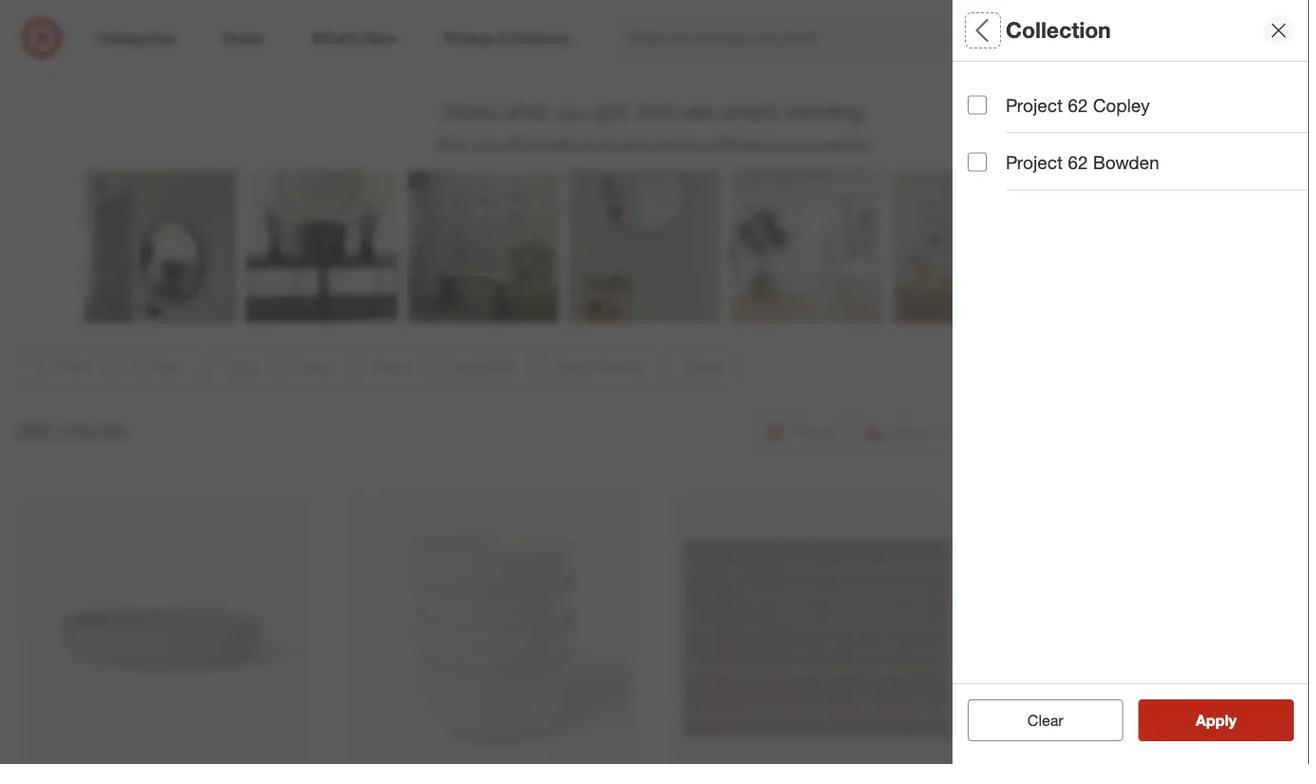 Task type: describe. For each thing, give the bounding box(es) containing it.
snack
[[1101, 99, 1138, 116]]

storage
[[1117, 46, 1164, 62]]

got!
[[595, 98, 631, 125]]

#project62
[[505, 134, 579, 153]]

finds
[[583, 134, 616, 153]]

Project 62 Bowden checkbox
[[968, 153, 987, 172]]

caption.
[[819, 134, 874, 153]]

390 results
[[15, 417, 128, 443]]

user image by @homewithsylviac image
[[1054, 171, 1206, 323]]

clear all
[[1018, 711, 1073, 730]]

lighting
[[340, 46, 387, 62]]

collection
[[1006, 17, 1111, 43]]

color clear
[[968, 141, 1015, 182]]

search button
[[1056, 17, 1101, 63]]

project for project 62 bowden
[[1006, 151, 1063, 173]]

image
[[1009, 99, 1046, 116]]

all
[[1059, 711, 1073, 730]]

bath link
[[655, 0, 849, 64]]

user image by @athomeangelique image
[[569, 171, 721, 323]]

bowls
[[1142, 99, 1178, 116]]

user image by @brennaberg image
[[84, 171, 236, 323]]

user image by @wickedhappywife image
[[246, 171, 398, 323]]

copley
[[1093, 94, 1150, 116]]

what
[[503, 98, 549, 125]]

all
[[968, 17, 994, 43]]

color
[[968, 141, 1015, 163]]

rugs
[[542, 46, 573, 62]]

post your #project62 finds and mention @target in your caption.
[[436, 134, 874, 153]]

post
[[436, 134, 467, 153]]

results for see results
[[1208, 711, 1257, 730]]

bowden
[[1093, 151, 1160, 173]]

single
[[968, 99, 1005, 116]]

1 your from the left
[[471, 134, 500, 153]]

trending.
[[786, 98, 868, 125]]

filters
[[1001, 17, 1060, 43]]



Task type: vqa. For each thing, say whether or not it's contained in the screenshot.
first the your
yes



Task type: locate. For each thing, give the bounding box(es) containing it.
results
[[58, 417, 128, 443], [1208, 711, 1257, 730]]

frames;
[[1049, 99, 1097, 116]]

in
[[769, 134, 781, 153]]

390
[[15, 417, 52, 443]]

1 horizontal spatial results
[[1208, 711, 1257, 730]]

clear for clear
[[1028, 711, 1064, 730]]

0 vertical spatial results
[[58, 417, 128, 443]]

62 left snack
[[1068, 94, 1088, 116]]

2 62 from the top
[[1068, 151, 1088, 173]]

furniture
[[143, 46, 195, 62]]

your
[[471, 134, 500, 153], [786, 134, 815, 153]]

clear inside collection "dialog"
[[1028, 711, 1064, 730]]

0 horizontal spatial your
[[471, 134, 500, 153]]

project right single on the right
[[1006, 94, 1063, 116]]

your right post
[[471, 134, 500, 153]]

2 project from the top
[[1006, 151, 1063, 173]]

results inside button
[[1208, 711, 1257, 730]]

storage link
[[1043, 0, 1238, 64]]

clear button
[[968, 700, 1124, 742]]

apply
[[1196, 711, 1237, 730]]

share what you got! and see what's trending.
[[442, 98, 868, 125]]

project 62 bowden
[[1006, 151, 1160, 173]]

@target
[[710, 134, 765, 153]]

see results button
[[1139, 700, 1294, 742]]

1 62 from the top
[[1068, 94, 1088, 116]]

Include out of stock checkbox
[[968, 480, 987, 499]]

post your #project62 finds and mention @target in your caption. link
[[436, 134, 874, 153]]

furniture link
[[72, 0, 266, 64]]

see
[[1176, 711, 1204, 730]]

bath
[[738, 46, 766, 62]]

user image by @martamccue image
[[731, 171, 883, 323]]

user image by @at.home.with.hilary image
[[1216, 171, 1310, 323]]

clear inside color clear
[[968, 166, 1000, 182]]

share
[[442, 98, 497, 125]]

results right see
[[1208, 711, 1257, 730]]

user image by @everydaywithmrsj image
[[893, 171, 1045, 323]]

1 vertical spatial 62
[[1068, 151, 1088, 173]]

62 for bowden
[[1068, 151, 1088, 173]]

0 horizontal spatial results
[[58, 417, 128, 443]]

see results
[[1176, 711, 1257, 730]]

type single image frames; snack bowls
[[968, 75, 1178, 116]]

you
[[555, 98, 588, 125]]

project 62 copley
[[1006, 94, 1150, 116]]

0 vertical spatial project
[[1006, 94, 1063, 116]]

0 vertical spatial 62
[[1068, 94, 1088, 116]]

results right 390
[[58, 417, 128, 443]]

apply button
[[1139, 700, 1294, 742]]

your right in
[[786, 134, 815, 153]]

collection dialog
[[953, 0, 1310, 765]]

What can we help you find? suggestions appear below search field
[[617, 17, 1069, 59]]

see
[[681, 98, 714, 125]]

curtains link
[[849, 0, 1043, 64]]

results for 390 results
[[58, 417, 128, 443]]

1 project from the top
[[1006, 94, 1063, 116]]

Project 62 Copley checkbox
[[968, 96, 987, 115]]

curtains
[[921, 46, 972, 62]]

2 your from the left
[[786, 134, 815, 153]]

user image by @arielxbaker image
[[408, 171, 560, 323]]

type
[[968, 75, 1008, 97]]

1 vertical spatial results
[[1208, 711, 1257, 730]]

1 horizontal spatial your
[[786, 134, 815, 153]]

clear
[[968, 166, 1000, 182], [1018, 711, 1054, 730], [1028, 711, 1064, 730]]

mention
[[650, 134, 705, 153]]

62 left bowden
[[1068, 151, 1088, 173]]

62
[[1068, 94, 1088, 116], [1068, 151, 1088, 173]]

rugs link
[[460, 0, 655, 64]]

all filters
[[968, 17, 1060, 43]]

62 for copley
[[1068, 94, 1088, 116]]

clear all button
[[968, 700, 1124, 742]]

all filters dialog
[[953, 0, 1310, 765]]

what's
[[720, 98, 780, 125]]

clear for clear all
[[1018, 711, 1054, 730]]

project
[[1006, 94, 1063, 116], [1006, 151, 1063, 173]]

and
[[620, 134, 646, 153]]

search
[[1056, 31, 1101, 49]]

project for project 62 copley
[[1006, 94, 1063, 116]]

and
[[637, 98, 675, 125]]

lighting link
[[266, 0, 460, 64]]

1 vertical spatial project
[[1006, 151, 1063, 173]]

project down image
[[1006, 151, 1063, 173]]



